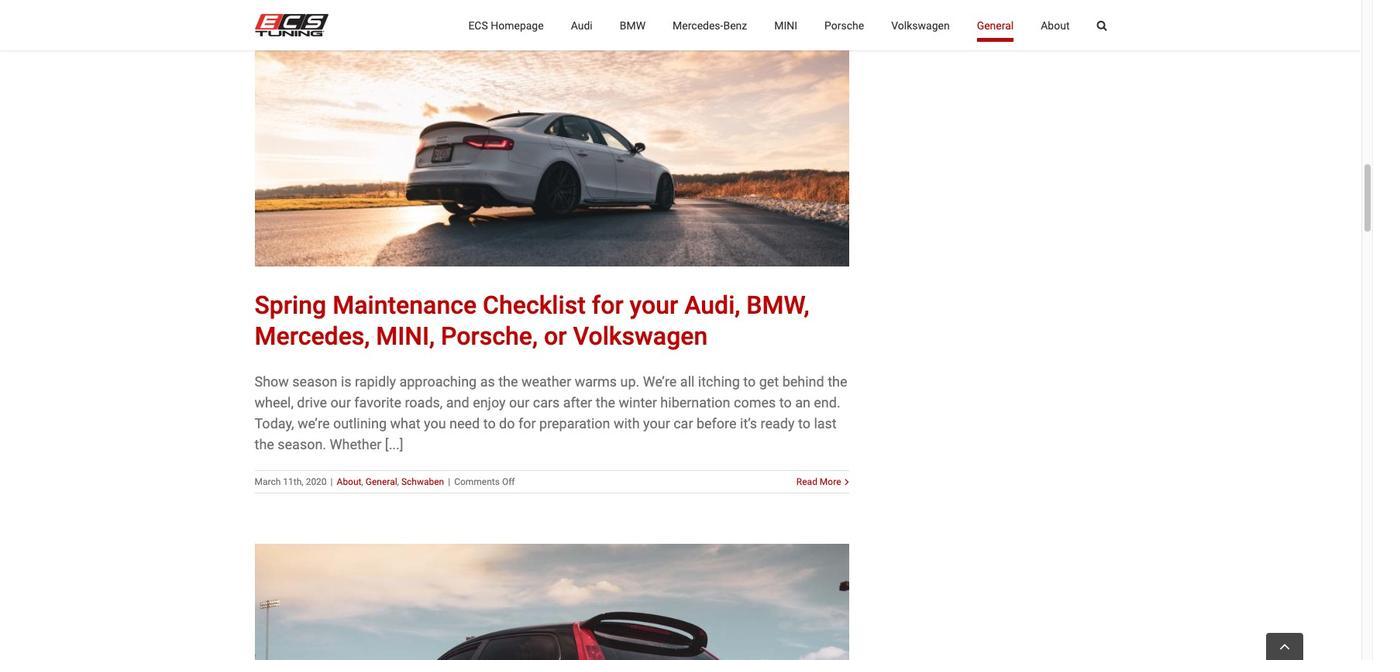 Task type: describe. For each thing, give the bounding box(es) containing it.
spring maintenance checklist for your audi, bmw, mercedes, mini, porsche, or volkswagen
[[255, 291, 810, 352]]

comes
[[734, 395, 776, 411]]

behind
[[783, 374, 825, 390]]

hibernation
[[661, 395, 731, 411]]

comments
[[454, 477, 500, 488]]

bmw,
[[747, 291, 810, 321]]

wheel,
[[255, 395, 294, 411]]

we're
[[298, 416, 330, 432]]

2020
[[306, 477, 327, 488]]

approaching
[[400, 374, 477, 390]]

all
[[681, 374, 695, 390]]

mini link
[[775, 0, 798, 50]]

schwaben
[[402, 477, 444, 488]]

schwaben link
[[402, 477, 444, 488]]

1 horizontal spatial about
[[1041, 19, 1070, 31]]

porsche link
[[825, 0, 865, 50]]

read more link
[[797, 476, 842, 490]]

spring maintenance checklist for your audi, bmw, mercedes, mini, porsche, or volkswagen link
[[255, 291, 810, 352]]

itching
[[698, 374, 740, 390]]

audi,
[[685, 291, 741, 321]]

the up end.
[[828, 374, 848, 390]]

off
[[502, 477, 515, 488]]

1 horizontal spatial general
[[977, 19, 1014, 31]]

to down an
[[799, 416, 811, 432]]

to left do
[[484, 416, 496, 432]]

read more
[[797, 477, 842, 488]]

read
[[797, 477, 818, 488]]

11th,
[[283, 477, 304, 488]]

the down warms
[[596, 395, 616, 411]]

1 | from the left
[[331, 477, 333, 488]]

is
[[341, 374, 352, 390]]

homepage
[[491, 19, 544, 31]]

as
[[480, 374, 495, 390]]

mercedes-
[[673, 19, 724, 31]]

before
[[697, 416, 737, 432]]

get
[[760, 374, 779, 390]]

ecs homepage link
[[469, 0, 544, 50]]

mercedes-benz
[[673, 19, 748, 31]]

0 vertical spatial about link
[[1041, 0, 1070, 50]]

drive
[[297, 395, 327, 411]]

to left an
[[780, 395, 792, 411]]

car
[[674, 416, 694, 432]]

weather
[[522, 374, 572, 390]]

today,
[[255, 416, 294, 432]]

season.
[[278, 437, 327, 453]]

[...]
[[385, 437, 404, 453]]

bmw link
[[620, 0, 646, 50]]

0 horizontal spatial general
[[366, 477, 397, 488]]

the right as
[[499, 374, 518, 390]]

spring maintenance checklist for your audi, bmw, mercedes, mini, porsche, or volkswagen image
[[255, 25, 849, 267]]

your inside show season is rapidly approaching as the weather warms up. we're all itching to get behind the wheel, drive our favorite roads, and enjoy our cars after the winter hibernation comes to an end. today, we're outlining what you need to do for preparation with your car before it's ready to last the season. whether [...]
[[644, 416, 670, 432]]

rapidly
[[355, 374, 396, 390]]

ecs homepage
[[469, 19, 544, 31]]

with
[[614, 416, 640, 432]]



Task type: vqa. For each thing, say whether or not it's contained in the screenshot.
bottom 'you'
no



Task type: locate. For each thing, give the bounding box(es) containing it.
about link
[[1041, 0, 1070, 50], [337, 477, 362, 488]]

checklist
[[483, 291, 586, 321]]

mini,
[[376, 322, 435, 352]]

1 horizontal spatial |
[[448, 477, 451, 488]]

your left audi,
[[630, 291, 679, 321]]

volkswagen
[[892, 19, 950, 31], [573, 322, 708, 352]]

roads,
[[405, 395, 443, 411]]

spring
[[255, 291, 327, 321]]

bmw
[[620, 19, 646, 31]]

our
[[331, 395, 351, 411], [509, 395, 530, 411]]

your inside spring maintenance checklist for your audi, bmw, mercedes, mini, porsche, or volkswagen
[[630, 291, 679, 321]]

general down [...]
[[366, 477, 397, 488]]

we're
[[643, 374, 677, 390]]

1 horizontal spatial volkswagen
[[892, 19, 950, 31]]

general link down [...]
[[366, 477, 397, 488]]

1 vertical spatial for
[[519, 416, 536, 432]]

0 horizontal spatial our
[[331, 395, 351, 411]]

1 vertical spatial general
[[366, 477, 397, 488]]

audi
[[571, 19, 593, 31]]

0 vertical spatial general link
[[977, 0, 1014, 50]]

1 vertical spatial about link
[[337, 477, 362, 488]]

for
[[592, 291, 624, 321], [519, 416, 536, 432]]

ecs
[[469, 19, 488, 31]]

benz
[[724, 19, 748, 31]]

our up do
[[509, 395, 530, 411]]

0 vertical spatial general
[[977, 19, 1014, 31]]

favorite
[[355, 395, 402, 411]]

show
[[255, 374, 289, 390]]

clean culture ohio showcase 2019: event coverage image
[[255, 545, 849, 661]]

,
[[362, 477, 364, 488], [397, 477, 399, 488]]

volkswagen right porsche
[[892, 19, 950, 31]]

more
[[820, 477, 842, 488]]

, left schwaben link
[[397, 477, 399, 488]]

0 vertical spatial about
[[1041, 19, 1070, 31]]

cars
[[533, 395, 560, 411]]

ecs tuning logo image
[[255, 14, 328, 36]]

for right do
[[519, 416, 536, 432]]

0 horizontal spatial for
[[519, 416, 536, 432]]

it's
[[740, 416, 758, 432]]

0 horizontal spatial ,
[[362, 477, 364, 488]]

to left get
[[744, 374, 756, 390]]

your left the car on the bottom of page
[[644, 416, 670, 432]]

need
[[450, 416, 480, 432]]

outlining
[[333, 416, 387, 432]]

2 , from the left
[[397, 477, 399, 488]]

0 horizontal spatial volkswagen
[[573, 322, 708, 352]]

0 vertical spatial for
[[592, 291, 624, 321]]

volkswagen inside spring maintenance checklist for your audi, bmw, mercedes, mini, porsche, or volkswagen
[[573, 322, 708, 352]]

mercedes,
[[255, 322, 370, 352]]

1 vertical spatial your
[[644, 416, 670, 432]]

warms
[[575, 374, 617, 390]]

your
[[630, 291, 679, 321], [644, 416, 670, 432]]

audi link
[[571, 0, 593, 50]]

1 horizontal spatial ,
[[397, 477, 399, 488]]

general link
[[977, 0, 1014, 50], [366, 477, 397, 488]]

up.
[[621, 374, 640, 390]]

march 11th, 2020 | about , general , schwaben | comments off
[[255, 477, 515, 488]]

about
[[1041, 19, 1070, 31], [337, 477, 362, 488]]

you
[[424, 416, 446, 432]]

0 horizontal spatial about link
[[337, 477, 362, 488]]

volkswagen up up.
[[573, 322, 708, 352]]

0 vertical spatial volkswagen
[[892, 19, 950, 31]]

1 horizontal spatial for
[[592, 291, 624, 321]]

1 horizontal spatial our
[[509, 395, 530, 411]]

whether
[[330, 437, 382, 453]]

the
[[499, 374, 518, 390], [828, 374, 848, 390], [596, 395, 616, 411], [255, 437, 274, 453]]

porsche
[[825, 19, 865, 31]]

maintenance
[[333, 291, 477, 321]]

1 , from the left
[[362, 477, 364, 488]]

|
[[331, 477, 333, 488], [448, 477, 451, 488]]

mercedes-benz link
[[673, 0, 748, 50]]

0 horizontal spatial about
[[337, 477, 362, 488]]

an
[[796, 395, 811, 411]]

| right 2020
[[331, 477, 333, 488]]

season
[[293, 374, 338, 390]]

march
[[255, 477, 281, 488]]

0 horizontal spatial general link
[[366, 477, 397, 488]]

for inside show season is rapidly approaching as the weather warms up. we're all itching to get behind the wheel, drive our favorite roads, and enjoy our cars after the winter hibernation comes to an end. today, we're outlining what you need to do for preparation with your car before it's ready to last the season. whether [...]
[[519, 416, 536, 432]]

1 vertical spatial general link
[[366, 477, 397, 488]]

, down whether
[[362, 477, 364, 488]]

general
[[977, 19, 1014, 31], [366, 477, 397, 488]]

and
[[446, 395, 470, 411]]

to
[[744, 374, 756, 390], [780, 395, 792, 411], [484, 416, 496, 432], [799, 416, 811, 432]]

our down is
[[331, 395, 351, 411]]

1 horizontal spatial about link
[[1041, 0, 1070, 50]]

2 our from the left
[[509, 395, 530, 411]]

general right volkswagen link
[[977, 19, 1014, 31]]

last
[[814, 416, 837, 432]]

volkswagen link
[[892, 0, 950, 50]]

the down today,
[[255, 437, 274, 453]]

1 horizontal spatial general link
[[977, 0, 1014, 50]]

1 vertical spatial volkswagen
[[573, 322, 708, 352]]

ready
[[761, 416, 795, 432]]

for inside spring maintenance checklist for your audi, bmw, mercedes, mini, porsche, or volkswagen
[[592, 291, 624, 321]]

enjoy
[[473, 395, 506, 411]]

for right the checklist
[[592, 291, 624, 321]]

what
[[390, 416, 421, 432]]

end.
[[814, 395, 841, 411]]

do
[[499, 416, 515, 432]]

0 horizontal spatial |
[[331, 477, 333, 488]]

winter
[[619, 395, 657, 411]]

0 vertical spatial your
[[630, 291, 679, 321]]

porsche,
[[441, 322, 538, 352]]

or
[[544, 322, 567, 352]]

1 vertical spatial about
[[337, 477, 362, 488]]

| right schwaben
[[448, 477, 451, 488]]

after
[[563, 395, 593, 411]]

1 our from the left
[[331, 395, 351, 411]]

show season is rapidly approaching as the weather warms up. we're all itching to get behind the wheel, drive our favorite roads, and enjoy our cars after the winter hibernation comes to an end. today, we're outlining what you need to do for preparation with your car before it's ready to last the season. whether [...]
[[255, 374, 848, 453]]

mini
[[775, 19, 798, 31]]

general link right volkswagen link
[[977, 0, 1014, 50]]

preparation
[[540, 416, 611, 432]]

2 | from the left
[[448, 477, 451, 488]]



